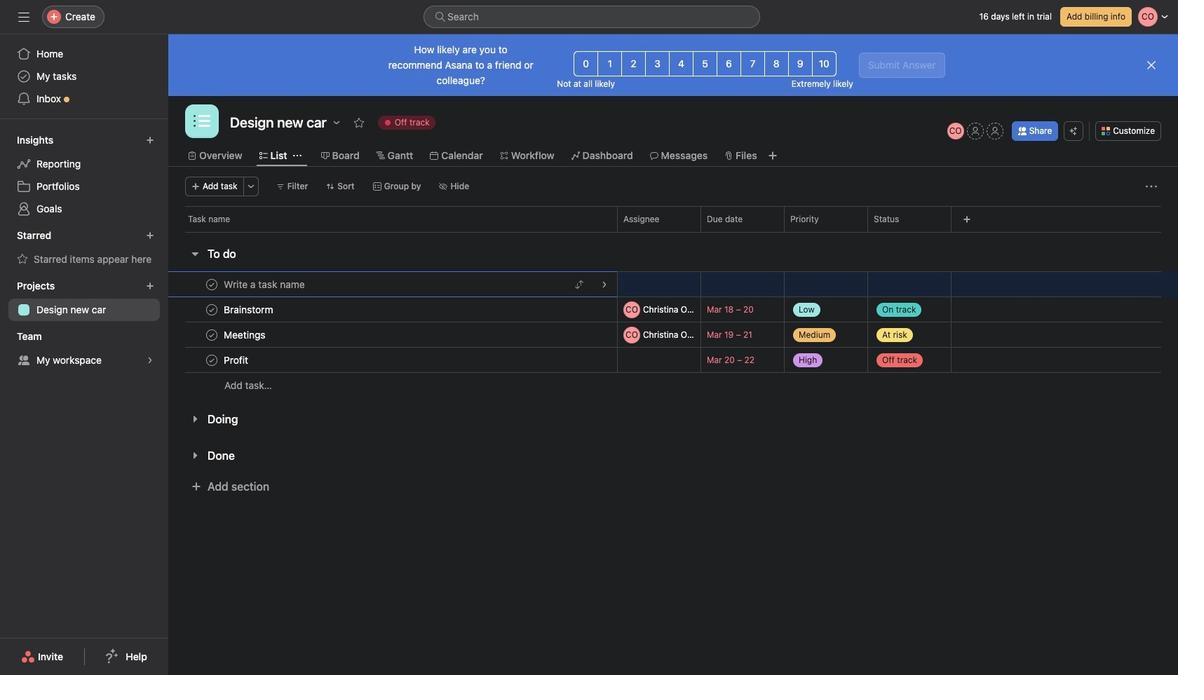 Task type: vqa. For each thing, say whether or not it's contained in the screenshot.
Search "list box"
no



Task type: locate. For each thing, give the bounding box(es) containing it.
profit cell
[[168, 347, 617, 373]]

2 mark complete checkbox from the top
[[203, 327, 220, 343]]

2 mark complete checkbox from the top
[[203, 352, 220, 369]]

projects element
[[0, 274, 168, 324]]

3 task name text field from the top
[[221, 353, 253, 367]]

new insights image
[[146, 136, 154, 145]]

task name text field for fourth mark complete icon from the bottom of the header to do tree grid
[[221, 277, 309, 291]]

0 vertical spatial task name text field
[[221, 277, 309, 291]]

1 mark complete checkbox from the top
[[203, 301, 220, 318]]

cell
[[168, 272, 617, 297]]

task name text field inside "meetings" cell
[[221, 328, 270, 342]]

mark complete image inside "meetings" cell
[[203, 327, 220, 343]]

list box
[[424, 6, 760, 28]]

task name text field inside profit cell
[[221, 353, 253, 367]]

None radio
[[574, 51, 599, 76], [598, 51, 622, 76], [693, 51, 718, 76], [717, 51, 741, 76], [765, 51, 789, 76], [788, 51, 813, 76], [574, 51, 599, 76], [598, 51, 622, 76], [693, 51, 718, 76], [717, 51, 741, 76], [765, 51, 789, 76], [788, 51, 813, 76]]

4 mark complete image from the top
[[203, 352, 220, 369]]

3 mark complete image from the top
[[203, 327, 220, 343]]

mark complete image inside brainstorm cell
[[203, 301, 220, 318]]

mark complete checkbox for brainstorm cell
[[203, 301, 220, 318]]

mark complete checkbox inside profit cell
[[203, 352, 220, 369]]

starred element
[[0, 223, 168, 274]]

collapse task list for this group image
[[189, 248, 201, 260]]

0 vertical spatial mark complete checkbox
[[203, 301, 220, 318]]

2 mark complete image from the top
[[203, 301, 220, 318]]

None radio
[[622, 51, 646, 76], [645, 51, 670, 76], [669, 51, 694, 76], [741, 51, 765, 76], [812, 51, 837, 76], [622, 51, 646, 76], [645, 51, 670, 76], [669, 51, 694, 76], [741, 51, 765, 76], [812, 51, 837, 76]]

new project or portfolio image
[[146, 282, 154, 290]]

option group
[[574, 51, 837, 76]]

meetings cell
[[168, 322, 617, 348]]

status field for meetings cell
[[868, 322, 952, 348]]

Task name text field
[[221, 277, 309, 291], [221, 328, 270, 342], [221, 353, 253, 367]]

insights element
[[0, 128, 168, 223]]

mark complete image for brainstorm cell
[[203, 301, 220, 318]]

status field for profit cell
[[868, 347, 952, 373]]

mark complete image for "meetings" cell
[[203, 327, 220, 343]]

1 vertical spatial mark complete checkbox
[[203, 327, 220, 343]]

list image
[[194, 113, 210, 130]]

2 task name text field from the top
[[221, 328, 270, 342]]

0 horizontal spatial more actions image
[[247, 182, 255, 191]]

see details, my workspace image
[[146, 356, 154, 365]]

add items to starred image
[[146, 232, 154, 240]]

mark complete checkbox left task name text box
[[203, 301, 220, 318]]

status field for cell
[[868, 272, 952, 297]]

Mark complete checkbox
[[203, 276, 220, 293], [203, 327, 220, 343]]

tab actions image
[[293, 152, 301, 160]]

move tasks between sections image
[[575, 280, 584, 289]]

mark complete image
[[203, 276, 220, 293], [203, 301, 220, 318], [203, 327, 220, 343], [203, 352, 220, 369]]

mark complete image inside profit cell
[[203, 352, 220, 369]]

mark complete checkbox inside "meetings" cell
[[203, 327, 220, 343]]

task name text field for mark complete icon inside the profit cell
[[221, 353, 253, 367]]

1 vertical spatial task name text field
[[221, 328, 270, 342]]

0 vertical spatial mark complete checkbox
[[203, 276, 220, 293]]

add field image
[[963, 215, 972, 224]]

1 vertical spatial mark complete checkbox
[[203, 352, 220, 369]]

mark complete checkbox right see details, my workspace image
[[203, 352, 220, 369]]

row
[[168, 206, 1179, 232], [185, 232, 1162, 233], [168, 272, 1179, 297], [168, 297, 1179, 323], [168, 322, 1179, 348], [168, 347, 1179, 373], [168, 373, 1179, 398]]

Mark complete checkbox
[[203, 301, 220, 318], [203, 352, 220, 369]]

ask ai image
[[1070, 127, 1078, 135]]

1 mark complete checkbox from the top
[[203, 276, 220, 293]]

mark complete checkbox inside brainstorm cell
[[203, 301, 220, 318]]

mark complete checkbox for task name text field associated with fourth mark complete icon from the bottom of the header to do tree grid
[[203, 276, 220, 293]]

more actions image
[[1146, 181, 1158, 192], [247, 182, 255, 191]]

brainstorm cell
[[168, 297, 617, 323]]

2 vertical spatial task name text field
[[221, 353, 253, 367]]

1 task name text field from the top
[[221, 277, 309, 291]]

Task name text field
[[221, 303, 278, 317]]



Task type: describe. For each thing, give the bounding box(es) containing it.
add to starred image
[[353, 117, 365, 128]]

status field for brainstorm cell
[[868, 297, 952, 323]]

1 horizontal spatial more actions image
[[1146, 181, 1158, 192]]

teams element
[[0, 324, 168, 375]]

hide sidebar image
[[18, 11, 29, 22]]

global element
[[0, 34, 168, 119]]

details image
[[601, 280, 609, 289]]

task name text field for mark complete icon inside "meetings" cell
[[221, 328, 270, 342]]

mark complete checkbox for task name text field inside the "meetings" cell
[[203, 327, 220, 343]]

header to do tree grid
[[168, 272, 1179, 398]]

expand task list for this group image
[[189, 414, 201, 425]]

expand task list for this group image
[[189, 450, 201, 462]]

mark complete checkbox for profit cell
[[203, 352, 220, 369]]

manage project members image
[[948, 123, 964, 140]]

dismiss image
[[1146, 60, 1158, 71]]

mark complete image for profit cell
[[203, 352, 220, 369]]

1 mark complete image from the top
[[203, 276, 220, 293]]



